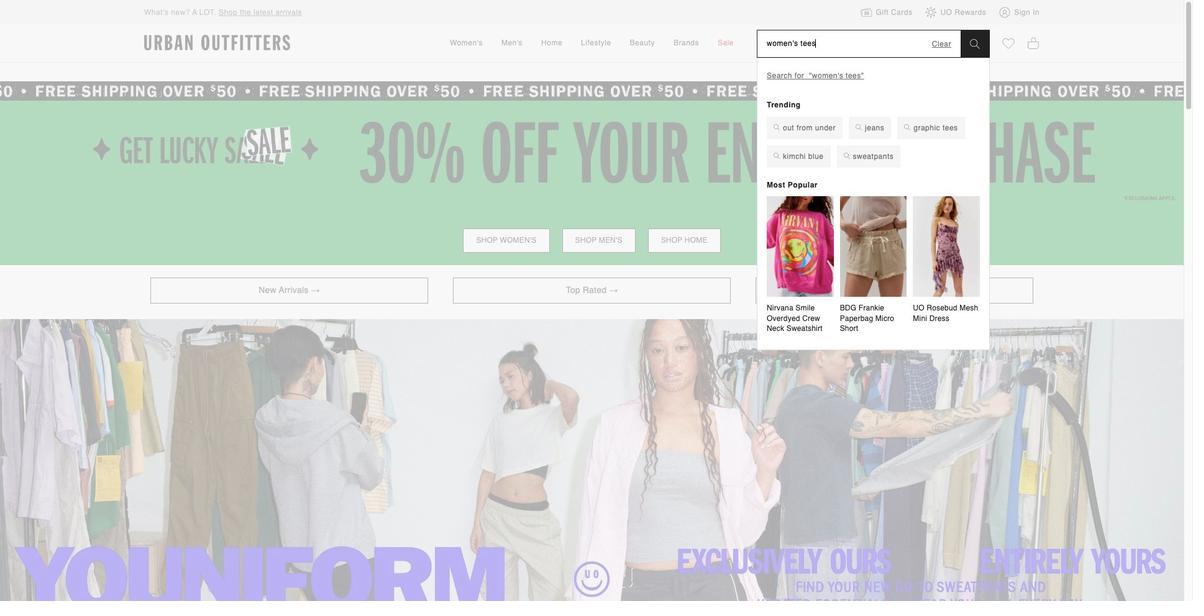 Task type: locate. For each thing, give the bounding box(es) containing it.
trending group
[[767, 117, 980, 174]]

Search text field
[[758, 30, 932, 57]]

main navigation element
[[338, 25, 846, 62]]

group
[[767, 197, 980, 338]]

nirvana smile overdyed crew neck sweatshirt image
[[767, 197, 834, 297]]

None search field
[[758, 30, 961, 57]]



Task type: vqa. For each thing, say whether or not it's contained in the screenshot.
second april fools image from the top of the page
no



Task type: describe. For each thing, give the bounding box(es) containing it.
bdg frankie paperbag micro short image
[[840, 197, 907, 297]]

free ship image
[[0, 81, 1184, 101]]

urban outfitters image
[[144, 35, 290, 51]]

shop youniform image
[[0, 319, 1184, 602]]

my shopping bag image
[[1028, 36, 1040, 50]]

take 30% off your purchase image
[[0, 101, 1184, 265]]

favorites image
[[1003, 37, 1015, 50]]

search image
[[970, 39, 980, 49]]

uo rosebud mesh mini dress image
[[913, 197, 980, 297]]



